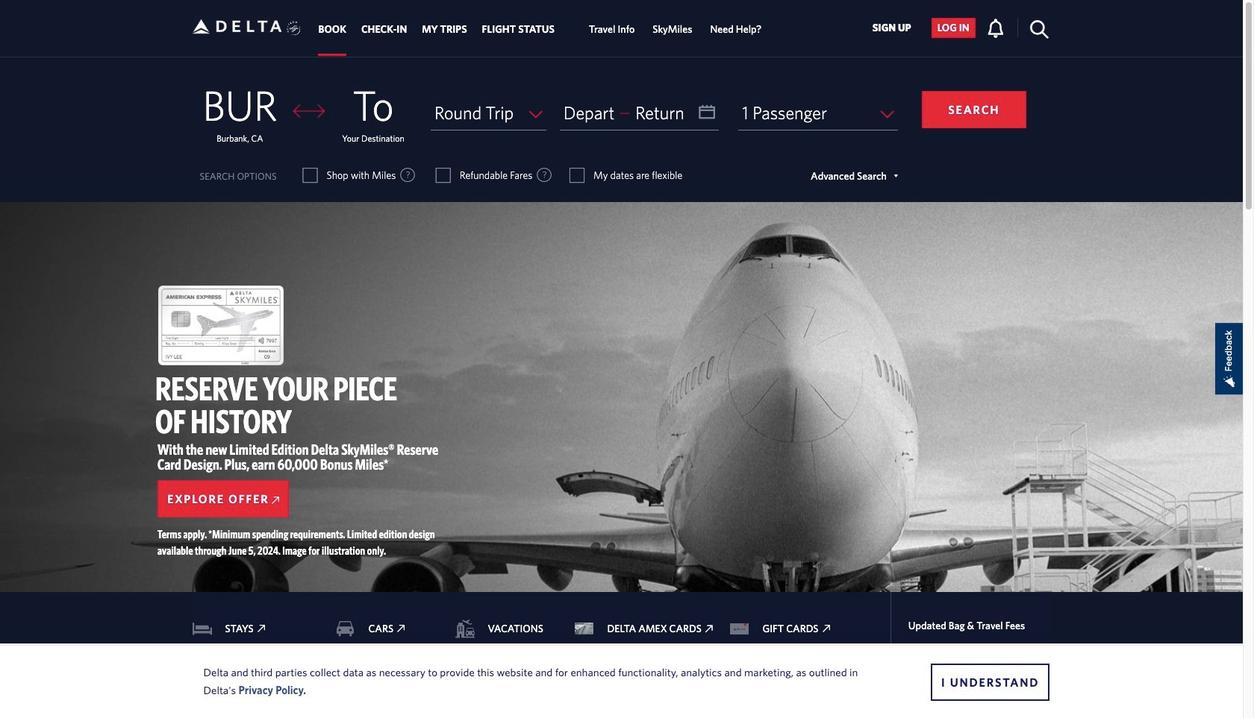 Task type: describe. For each thing, give the bounding box(es) containing it.
4 image
[[731, 631, 748, 634]]

delta air lines image
[[192, 3, 282, 50]]

skyteam image
[[287, 5, 301, 52]]

the new limited edition delta skymiles® reserve card image
[[158, 286, 284, 366]]

1 image
[[194, 621, 197, 638]]

2 image
[[337, 621, 340, 638]]



Task type: vqa. For each thing, say whether or not it's contained in the screenshot.
tab panel
no



Task type: locate. For each thing, give the bounding box(es) containing it.
None text field
[[560, 96, 719, 131]]

None checkbox
[[304, 168, 317, 183]]

2 this link opens another site in a new window that may not follow the same accessibility policies as delta air lines. image from the left
[[822, 626, 830, 633]]

0 horizontal spatial this link opens another site in a new window that may not follow the same accessibility policies as delta air lines. image
[[397, 626, 405, 633]]

this link opens another site in a new window that may not follow the same accessibility policies as delta air lines. image
[[397, 626, 405, 633], [822, 626, 830, 633]]

1 horizontal spatial this link opens another site in a new window that may not follow the same accessibility policies as delta air lines. image
[[822, 626, 830, 633]]

this link opens another site in a new window that may not follow the same accessibility policies as delta air lines. image
[[257, 626, 265, 633]]

1 this link opens another site in a new window that may not follow the same accessibility policies as delta air lines. image from the left
[[397, 626, 405, 633]]

3 image
[[456, 621, 459, 638]]

tab list
[[311, 0, 771, 56]]

None field
[[431, 96, 546, 131], [738, 96, 898, 131], [431, 96, 546, 131], [738, 96, 898, 131]]

1 image
[[576, 621, 579, 638]]

external link icon image
[[272, 497, 280, 505]]

None checkbox
[[437, 168, 450, 183], [570, 168, 584, 183], [437, 168, 450, 183], [570, 168, 584, 183]]



